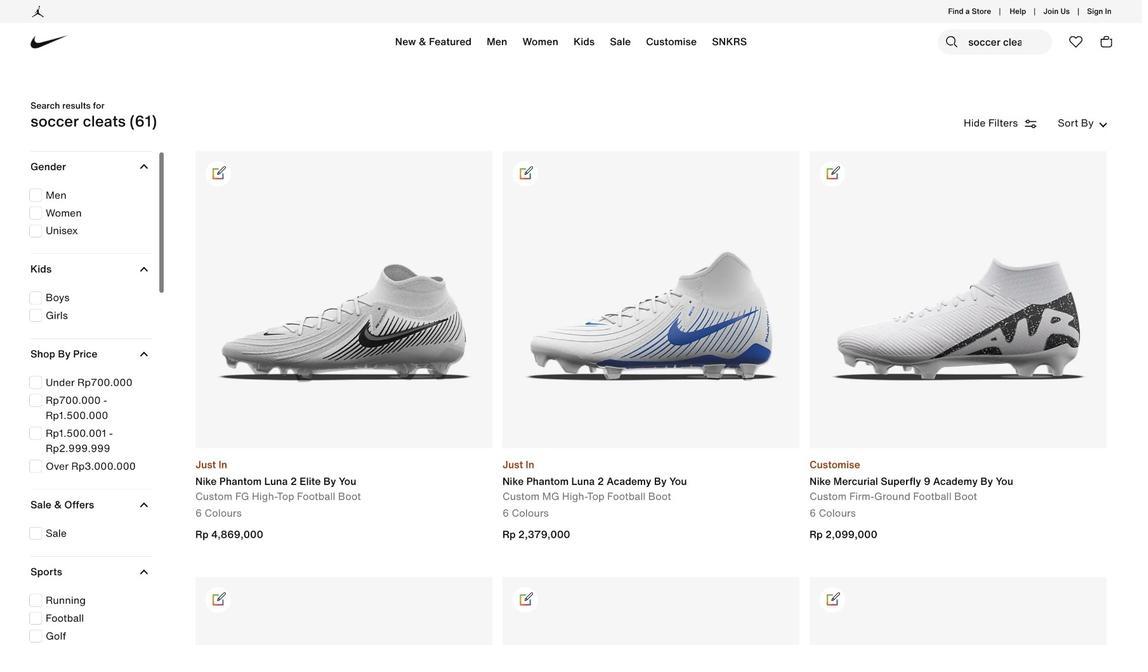 Task type: vqa. For each thing, say whether or not it's contained in the screenshot.
'Nike Mercurial Superfly 9 Academy By You Custom Firm-Ground Football Boot' image
yes



Task type: locate. For each thing, give the bounding box(es) containing it.
edit this product with nike by you image for nike mercurial superfly 9 academy by you custom firm-ground football boot image
[[827, 166, 841, 180]]

chevron image for gender group on the top left of page
[[140, 162, 149, 171]]

gender group
[[28, 188, 152, 238]]

chevron image for kids group
[[140, 265, 149, 274]]

edit this product with nike by you image for nike gripknit phantom gx elite fg by you custom football boot image
[[212, 593, 226, 606]]

1 chevron image from the top
[[140, 350, 149, 359]]

edit this product with nike by you image
[[212, 166, 226, 180], [827, 166, 841, 180], [212, 593, 226, 606], [519, 593, 533, 606], [827, 593, 841, 606]]

chevron image
[[140, 350, 149, 359], [140, 500, 149, 509]]

nike phantom luna 2 academy by you custom mg high-top football boot image
[[503, 151, 800, 448]]

sports group
[[28, 593, 152, 645]]

edit this product with nike by you image
[[519, 166, 533, 180]]

menu bar
[[216, 25, 927, 63]]

edit this product with nike by you image for nike mercurial vapor 15 elite by you custom firm-ground football boot image at the right bottom
[[827, 593, 841, 606]]

nike mercurial superfly 9 academy by you custom firm-ground football boot image
[[810, 151, 1107, 448]]

Filter for Men checkbox
[[29, 188, 149, 203]]

Filter for Under Rp700.000 button
[[29, 375, 149, 390]]

nike homepage image
[[24, 17, 74, 67]]

jordan image
[[30, 4, 46, 19]]

Filter for Over Rp3.000.000 button
[[29, 459, 149, 474]]

chevron image up filter for sale 'option'
[[140, 500, 149, 509]]

chevron image up filter for under rp700.000 button
[[140, 350, 149, 359]]

filter ds image
[[1024, 116, 1039, 131]]

Filter for Girls checkbox
[[29, 308, 149, 323]]

chevron image for sports group
[[140, 568, 149, 576]]

Filter for Boys checkbox
[[29, 290, 149, 305]]

1 vertical spatial chevron image
[[140, 500, 149, 509]]

chevron image
[[1100, 121, 1109, 129], [140, 162, 149, 171], [140, 265, 149, 274], [140, 568, 149, 576]]

nike phantom luna 2 elite by you custom fg high-top football boot image
[[196, 151, 493, 448]]

0 vertical spatial chevron image
[[140, 350, 149, 359]]

nike gripknit phantom gx elite fg by you custom football boot image
[[196, 577, 493, 645]]



Task type: describe. For each thing, give the bounding box(es) containing it.
shop by price group
[[28, 375, 152, 474]]

Filter for Unisex checkbox
[[29, 223, 149, 238]]

2 chevron image from the top
[[140, 500, 149, 509]]

edit this product with nike by you image for nike mercurial superfly 9 elite by you custom firm-ground football boot image
[[519, 593, 533, 606]]

sort by element
[[964, 114, 1112, 132]]

edit this product with nike by you image for nike phantom luna 2 elite by you custom fg high-top football boot image
[[212, 166, 226, 180]]

Filter for Women checkbox
[[29, 205, 149, 221]]

Filter for Sale checkbox
[[29, 526, 149, 541]]

Search Products text field
[[938, 29, 1053, 55]]

Filter for Running checkbox
[[29, 593, 149, 608]]

open search modal image
[[945, 34, 960, 50]]

nike mercurial superfly 9 elite by you custom firm-ground football boot image
[[503, 577, 800, 645]]

nike mercurial vapor 15 elite by you custom firm-ground football boot image
[[810, 577, 1107, 645]]

Filter for Rp1.500.001 - Rp2.999.999 button
[[29, 426, 149, 456]]

Filter for Golf checkbox
[[29, 628, 149, 644]]

Filter for Football checkbox
[[29, 611, 149, 626]]

favourites image
[[1069, 34, 1084, 50]]

Filter for Rp700.000 - Rp1.500.000 button
[[29, 393, 149, 423]]

kids group
[[28, 290, 152, 323]]



